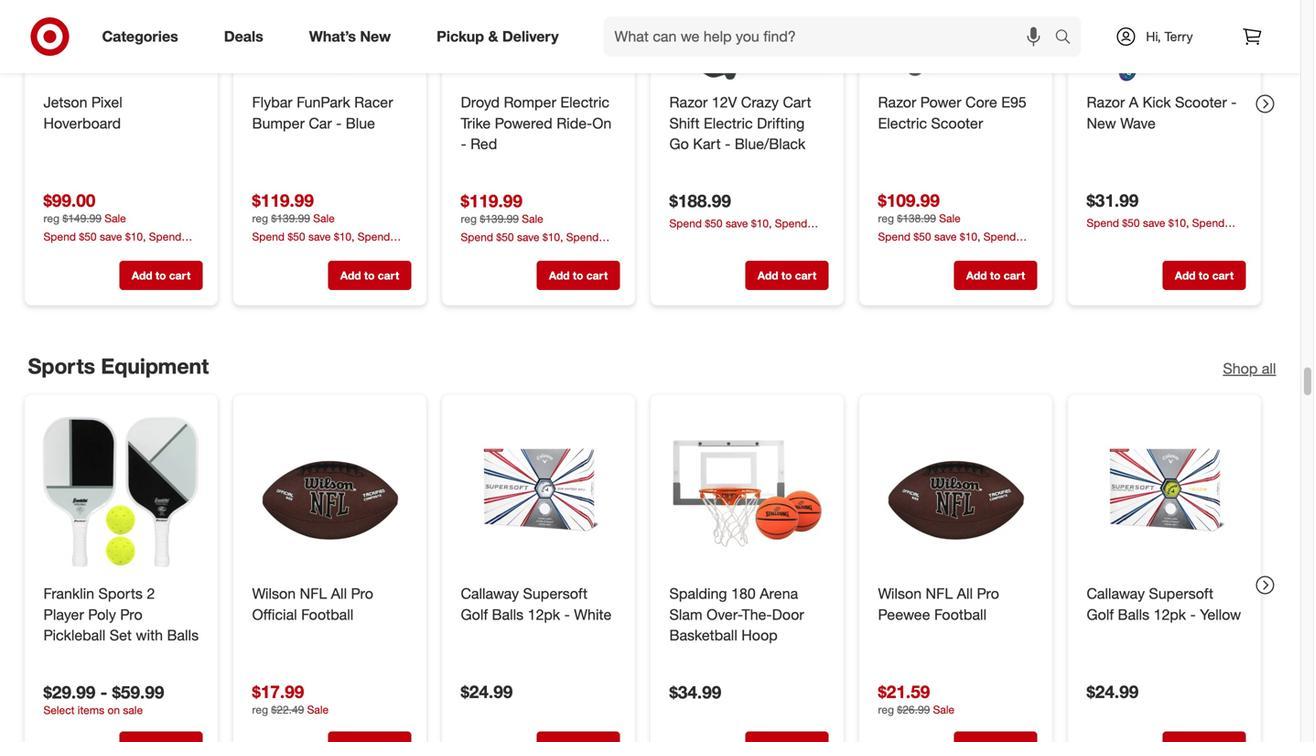 Task type: locate. For each thing, give the bounding box(es) containing it.
12pk for white
[[528, 606, 560, 624]]

golf inside callaway supersoft golf balls 12pk - yellow
[[1087, 606, 1114, 624]]

1 supersoft from the left
[[523, 585, 588, 603]]

2 add to cart from the left
[[340, 269, 399, 282]]

2 football from the left
[[935, 606, 987, 624]]

4 to from the left
[[782, 269, 792, 282]]

0 horizontal spatial electric
[[561, 93, 610, 111]]

pixel
[[91, 93, 122, 111]]

razor inside razor 12v crazy cart shift electric drifting go kart - blue/black
[[670, 93, 708, 111]]

select inside $109.99 reg $138.99 sale spend $50 save $10, spend $100 save $25 on select toys
[[967, 246, 996, 259]]

1 horizontal spatial new
[[1087, 114, 1117, 132]]

1 horizontal spatial nfl
[[926, 585, 953, 603]]

select
[[1175, 232, 1205, 246], [758, 232, 788, 246], [132, 246, 161, 259], [341, 246, 370, 259], [967, 246, 996, 259], [549, 246, 579, 260]]

1 all from the left
[[331, 585, 347, 603]]

12pk left the yellow
[[1154, 606, 1186, 624]]

wilson inside the wilson nfl all pro official football
[[252, 585, 296, 603]]

add to cart button for flybar funpark racer bumper car - blue
[[328, 261, 411, 290]]

$139.99
[[271, 212, 310, 225], [480, 212, 519, 226]]

droyd romper electric trike powered ride-on - red image
[[457, 0, 620, 81], [457, 0, 620, 81]]

franklin
[[43, 585, 94, 603]]

razor left "a"
[[1087, 93, 1125, 111]]

- left white at the left bottom
[[564, 606, 570, 624]]

1 to from the left
[[156, 269, 166, 282]]

razor a kick scooter - new wave
[[1087, 93, 1237, 132]]

0 vertical spatial new
[[360, 28, 391, 45]]

toys for jetson pixel hoverboard
[[164, 246, 185, 259]]

$119.99 down bumper
[[252, 190, 314, 211]]

add to cart button for droyd romper electric trike powered ride-on - red
[[537, 261, 620, 290]]

nfl inside wilson nfl all pro peewee football
[[926, 585, 953, 603]]

flybar funpark racer bumper car - blue image
[[249, 0, 411, 81], [249, 0, 411, 81]]

all
[[1262, 360, 1277, 378]]

$31.99 spend $50 save $10, spend $100 save $25 on select toys
[[1087, 190, 1228, 246]]

electric
[[561, 93, 610, 111], [704, 114, 753, 132], [878, 114, 927, 132]]

0 horizontal spatial $24.99
[[461, 681, 513, 702]]

$139.99 for droyd romper electric trike powered ride-on - red
[[480, 212, 519, 226]]

add to cart button
[[119, 261, 203, 290], [328, 261, 411, 290], [537, 261, 620, 290], [746, 261, 829, 290], [954, 261, 1038, 290], [1163, 261, 1246, 290]]

3 add from the left
[[549, 269, 570, 282]]

6 add to cart button from the left
[[1163, 261, 1246, 290]]

on
[[1160, 232, 1172, 246], [743, 232, 755, 246], [116, 246, 129, 259], [325, 246, 338, 259], [951, 246, 964, 259], [534, 246, 546, 260], [108, 704, 120, 717]]

$50 inside $188.99 spend $50 save $10, spend $100 save $25 on select toys
[[705, 217, 723, 230]]

1 callaway from the left
[[461, 585, 519, 603]]

add for razor a kick scooter - new wave
[[1175, 269, 1196, 282]]

over-
[[707, 606, 742, 624]]

callaway supersoft golf balls 12pk - white link
[[461, 584, 617, 625]]

$10,
[[1169, 216, 1189, 230], [751, 217, 772, 230], [125, 230, 146, 244], [334, 230, 355, 244], [960, 230, 981, 244], [543, 230, 563, 244]]

5 to from the left
[[990, 269, 1001, 282]]

0 horizontal spatial pro
[[120, 606, 142, 624]]

sale for wilson nfl all pro peewee football
[[933, 703, 955, 717]]

deals link
[[208, 16, 286, 57]]

reg inside $21.59 reg $26.99 sale
[[878, 703, 894, 717]]

supersoft up the yellow
[[1149, 585, 1214, 603]]

$50 for jetson pixel hoverboard
[[79, 230, 97, 244]]

$17.99
[[252, 681, 304, 702]]

12pk left white at the left bottom
[[528, 606, 560, 624]]

electric inside razor 12v crazy cart shift electric drifting go kart - blue/black
[[704, 114, 753, 132]]

sale inside $109.99 reg $138.99 sale spend $50 save $10, spend $100 save $25 on select toys
[[939, 212, 961, 225]]

2 razor from the left
[[878, 93, 917, 111]]

electric down 12v at the top right
[[704, 114, 753, 132]]

sale inside $99.00 reg $149.99 sale spend $50 save $10, spend $100 save $25 on select toys
[[105, 212, 126, 225]]

wilson for $17.99
[[252, 585, 296, 603]]

balls
[[492, 606, 524, 624], [1118, 606, 1150, 624], [167, 627, 199, 645]]

2 12pk from the left
[[1154, 606, 1186, 624]]

reg inside $109.99 reg $138.99 sale spend $50 save $10, spend $100 save $25 on select toys
[[878, 212, 894, 225]]

0 horizontal spatial nfl
[[300, 585, 327, 603]]

$10, inside $109.99 reg $138.99 sale spend $50 save $10, spend $100 save $25 on select toys
[[960, 230, 981, 244]]

cart for razor a kick scooter - new wave
[[1213, 269, 1234, 282]]

1 football from the left
[[301, 606, 354, 624]]

6 to from the left
[[1199, 269, 1210, 282]]

cart
[[783, 93, 812, 111]]

12pk inside callaway supersoft golf balls 12pk - white
[[528, 606, 560, 624]]

$24.99 for callaway supersoft golf balls 12pk - yellow
[[1087, 681, 1139, 702]]

1 cart from the left
[[169, 269, 191, 282]]

$119.99 for droyd romper electric trike powered ride-on - red
[[461, 190, 523, 211]]

- right "car" at the top of page
[[336, 114, 342, 132]]

1 horizontal spatial pro
[[351, 585, 373, 603]]

football
[[301, 606, 354, 624], [935, 606, 987, 624]]

razor a kick scooter - new wave image
[[1083, 0, 1246, 81], [1083, 0, 1246, 81]]

sale inside $17.99 reg $22.49 sale
[[307, 703, 329, 717]]

$100 inside $109.99 reg $138.99 sale spend $50 save $10, spend $100 save $25 on select toys
[[878, 246, 902, 259]]

balls inside callaway supersoft golf balls 12pk - yellow
[[1118, 606, 1150, 624]]

- right kart
[[725, 135, 731, 153]]

6 cart from the left
[[1213, 269, 1234, 282]]

drifting
[[757, 114, 805, 132]]

electric down power
[[878, 114, 927, 132]]

1 razor from the left
[[670, 93, 708, 111]]

$109.99
[[878, 190, 940, 211]]

1 wilson from the left
[[252, 585, 296, 603]]

2 $119.99 from the left
[[461, 190, 523, 211]]

1 horizontal spatial electric
[[704, 114, 753, 132]]

1 horizontal spatial $119.99
[[461, 190, 523, 211]]

shift
[[670, 114, 700, 132]]

callaway
[[461, 585, 519, 603], [1087, 585, 1145, 603]]

electric inside razor power core e95 electric scooter
[[878, 114, 927, 132]]

reg inside $99.00 reg $149.99 sale spend $50 save $10, spend $100 save $25 on select toys
[[43, 212, 59, 225]]

2 $119.99 reg $139.99 sale spend $50 save $10, spend $100 save $25 on select toys from the left
[[461, 190, 602, 260]]

2 horizontal spatial pro
[[977, 585, 1000, 603]]

football right official
[[301, 606, 354, 624]]

callaway inside callaway supersoft golf balls 12pk - yellow
[[1087, 585, 1145, 603]]

cart
[[169, 269, 191, 282], [378, 269, 399, 282], [587, 269, 608, 282], [795, 269, 817, 282], [1004, 269, 1025, 282], [1213, 269, 1234, 282]]

razor
[[670, 93, 708, 111], [878, 93, 917, 111], [1087, 93, 1125, 111]]

2 all from the left
[[957, 585, 973, 603]]

$25 inside $99.00 reg $149.99 sale spend $50 save $10, spend $100 save $25 on select toys
[[96, 246, 113, 259]]

all inside wilson nfl all pro peewee football
[[957, 585, 973, 603]]

supersoft inside callaway supersoft golf balls 12pk - yellow
[[1149, 585, 1214, 603]]

franklin sports 2 player poly pro pickleball set with balls image
[[40, 410, 203, 573], [40, 410, 203, 573]]

6 add to cart from the left
[[1175, 269, 1234, 282]]

$25 inside $188.99 spend $50 save $10, spend $100 save $25 on select toys
[[722, 232, 740, 246]]

3 add to cart button from the left
[[537, 261, 620, 290]]

$25 for flybar funpark racer bumper car - blue
[[305, 246, 322, 259]]

wilson up "peewee"
[[878, 585, 922, 603]]

sports
[[28, 353, 95, 379], [98, 585, 143, 603]]

spend
[[1087, 216, 1120, 230], [1193, 216, 1225, 230], [670, 217, 702, 230], [775, 217, 808, 230], [43, 230, 76, 244], [149, 230, 181, 244], [252, 230, 285, 244], [358, 230, 390, 244], [878, 230, 911, 244], [984, 230, 1016, 244], [461, 230, 493, 244], [566, 230, 599, 244]]

2 to from the left
[[364, 269, 375, 282]]

1 nfl from the left
[[300, 585, 327, 603]]

select inside $99.00 reg $149.99 sale spend $50 save $10, spend $100 save $25 on select toys
[[132, 246, 161, 259]]

$119.99 reg $139.99 sale spend $50 save $10, spend $100 save $25 on select toys for powered
[[461, 190, 602, 260]]

12pk
[[528, 606, 560, 624], [1154, 606, 1186, 624]]

balls for callaway supersoft golf balls 12pk - yellow
[[1118, 606, 1150, 624]]

football inside wilson nfl all pro peewee football
[[935, 606, 987, 624]]

0 vertical spatial sports
[[28, 353, 95, 379]]

3 cart from the left
[[587, 269, 608, 282]]

0 horizontal spatial razor
[[670, 93, 708, 111]]

1 horizontal spatial 12pk
[[1154, 606, 1186, 624]]

2 horizontal spatial balls
[[1118, 606, 1150, 624]]

razor inside the razor a kick scooter - new wave
[[1087, 93, 1125, 111]]

$119.99 reg $139.99 sale spend $50 save $10, spend $100 save $25 on select toys for car
[[252, 190, 394, 259]]

0 horizontal spatial scooter
[[931, 114, 983, 132]]

wilson inside wilson nfl all pro peewee football
[[878, 585, 922, 603]]

- left 'red' at the left of page
[[461, 135, 467, 153]]

sale inside $21.59 reg $26.99 sale
[[933, 703, 955, 717]]

wilson up official
[[252, 585, 296, 603]]

add to cart for flybar funpark racer bumper car - blue
[[340, 269, 399, 282]]

wilson nfl all pro official football
[[252, 585, 373, 624]]

player
[[43, 606, 84, 624]]

$139.99 for flybar funpark racer bumper car - blue
[[271, 212, 310, 225]]

$10, inside $99.00 reg $149.99 sale spend $50 save $10, spend $100 save $25 on select toys
[[125, 230, 146, 244]]

5 add to cart button from the left
[[954, 261, 1038, 290]]

1 $119.99 from the left
[[252, 190, 314, 211]]

spend $50 save $10, spend $100 save $25 on select toys button for flybar funpark racer bumper car - blue
[[252, 229, 411, 259]]

2 nfl from the left
[[926, 585, 953, 603]]

spend $50 save $10, spend $100 save $25 on select toys button
[[1087, 215, 1246, 246], [670, 216, 829, 246], [43, 229, 203, 259], [252, 229, 411, 259], [878, 229, 1038, 259], [461, 229, 620, 260]]

reg inside $17.99 reg $22.49 sale
[[252, 703, 268, 717]]

jetson
[[43, 93, 87, 111]]

1 $24.99 from the left
[[461, 681, 513, 702]]

new left wave
[[1087, 114, 1117, 132]]

peewee
[[878, 606, 930, 624]]

5 cart from the left
[[1004, 269, 1025, 282]]

electric up ride-
[[561, 93, 610, 111]]

all inside the wilson nfl all pro official football
[[331, 585, 347, 603]]

pro inside wilson nfl all pro peewee football
[[977, 585, 1000, 603]]

4 add to cart from the left
[[758, 269, 817, 282]]

2 supersoft from the left
[[1149, 585, 1214, 603]]

bumper
[[252, 114, 305, 132]]

$119.99 down 'red' at the left of page
[[461, 190, 523, 211]]

scooter down power
[[931, 114, 983, 132]]

1 horizontal spatial wilson
[[878, 585, 922, 603]]

balls right with
[[167, 627, 199, 645]]

balls inside callaway supersoft golf balls 12pk - white
[[492, 606, 524, 624]]

new right what's on the top left
[[360, 28, 391, 45]]

pro for $21.59
[[977, 585, 1000, 603]]

1 horizontal spatial golf
[[1087, 606, 1114, 624]]

1 vertical spatial new
[[1087, 114, 1117, 132]]

$100 for flybar funpark racer bumper car - blue
[[252, 246, 276, 259]]

1 add from the left
[[132, 269, 152, 282]]

$25 inside $31.99 spend $50 save $10, spend $100 save $25 on select toys
[[1139, 232, 1157, 246]]

4 cart from the left
[[795, 269, 817, 282]]

categories
[[102, 28, 178, 45]]

toys
[[1208, 232, 1228, 246], [791, 232, 811, 246], [164, 246, 185, 259], [373, 246, 394, 259], [999, 246, 1020, 259], [582, 246, 602, 260]]

2 wilson from the left
[[878, 585, 922, 603]]

to for razor a kick scooter - new wave
[[1199, 269, 1210, 282]]

spalding 180 arena slam over-the-door basketball hoop image
[[666, 410, 829, 573], [666, 410, 829, 573]]

1 horizontal spatial $24.99
[[1087, 681, 1139, 702]]

razor inside razor power core e95 electric scooter
[[878, 93, 917, 111]]

callaway supersoft golf balls 12pk - yellow image
[[1083, 410, 1246, 573], [1083, 410, 1246, 573]]

-
[[1231, 93, 1237, 111], [336, 114, 342, 132], [461, 135, 467, 153], [725, 135, 731, 153], [564, 606, 570, 624], [1191, 606, 1196, 624], [100, 682, 107, 703]]

supersoft
[[523, 585, 588, 603], [1149, 585, 1214, 603]]

$59.99
[[112, 682, 164, 703]]

sale for razor power core e95 electric scooter
[[939, 212, 961, 225]]

add to cart
[[132, 269, 191, 282], [340, 269, 399, 282], [549, 269, 608, 282], [758, 269, 817, 282], [966, 269, 1025, 282], [1175, 269, 1234, 282]]

to for razor power core e95 electric scooter
[[990, 269, 1001, 282]]

razor power core e95 electric scooter image
[[875, 0, 1038, 81], [875, 0, 1038, 81]]

basketball
[[670, 627, 738, 645]]

1 horizontal spatial supersoft
[[1149, 585, 1214, 603]]

0 horizontal spatial 12pk
[[528, 606, 560, 624]]

1 golf from the left
[[461, 606, 488, 624]]

0 horizontal spatial golf
[[461, 606, 488, 624]]

all for $21.59
[[957, 585, 973, 603]]

2 horizontal spatial razor
[[1087, 93, 1125, 111]]

scooter inside razor power core e95 electric scooter
[[931, 114, 983, 132]]

sports inside 'franklin sports 2 player poly pro pickleball set with balls'
[[98, 585, 143, 603]]

on inside $31.99 spend $50 save $10, spend $100 save $25 on select toys
[[1160, 232, 1172, 246]]

1 add to cart from the left
[[132, 269, 191, 282]]

1 add to cart button from the left
[[119, 261, 203, 290]]

$119.99
[[252, 190, 314, 211], [461, 190, 523, 211]]

items
[[78, 704, 104, 717]]

razor left power
[[878, 93, 917, 111]]

1 12pk from the left
[[528, 606, 560, 624]]

0 horizontal spatial $119.99 reg $139.99 sale spend $50 save $10, spend $100 save $25 on select toys
[[252, 190, 394, 259]]

3 to from the left
[[573, 269, 584, 282]]

supersoft up white at the left bottom
[[523, 585, 588, 603]]

2 add to cart button from the left
[[328, 261, 411, 290]]

1 horizontal spatial all
[[957, 585, 973, 603]]

wilson
[[252, 585, 296, 603], [878, 585, 922, 603]]

wilson nfl all pro peewee football
[[878, 585, 1000, 624]]

on inside $109.99 reg $138.99 sale spend $50 save $10, spend $100 save $25 on select toys
[[951, 246, 964, 259]]

callaway for callaway supersoft golf balls 12pk - white
[[461, 585, 519, 603]]

cart for jetson pixel hoverboard
[[169, 269, 191, 282]]

$24.99
[[461, 681, 513, 702], [1087, 681, 1139, 702]]

to
[[156, 269, 166, 282], [364, 269, 375, 282], [573, 269, 584, 282], [782, 269, 792, 282], [990, 269, 1001, 282], [1199, 269, 1210, 282]]

pickleball
[[43, 627, 106, 645]]

toys for razor power core e95 electric scooter
[[999, 246, 1020, 259]]

balls left the yellow
[[1118, 606, 1150, 624]]

$149.99
[[63, 212, 102, 225]]

2 cart from the left
[[378, 269, 399, 282]]

wilson nfl all pro official football image
[[249, 410, 411, 573], [249, 410, 411, 573]]

2 $139.99 from the left
[[480, 212, 519, 226]]

select for droyd romper electric trike powered ride-on - red
[[549, 246, 579, 260]]

to for jetson pixel hoverboard
[[156, 269, 166, 282]]

nfl for $17.99
[[300, 585, 327, 603]]

balls for callaway supersoft golf balls 12pk - white
[[492, 606, 524, 624]]

1 horizontal spatial $119.99 reg $139.99 sale spend $50 save $10, spend $100 save $25 on select toys
[[461, 190, 602, 260]]

6 add from the left
[[1175, 269, 1196, 282]]

sale for jetson pixel hoverboard
[[105, 212, 126, 225]]

$26.99
[[897, 703, 930, 717]]

razor a kick scooter - new wave link
[[1087, 92, 1243, 134]]

$50 inside $99.00 reg $149.99 sale spend $50 save $10, spend $100 save $25 on select toys
[[79, 230, 97, 244]]

$25 inside $109.99 reg $138.99 sale spend $50 save $10, spend $100 save $25 on select toys
[[931, 246, 948, 259]]

shop
[[1223, 360, 1258, 378]]

- inside callaway supersoft golf balls 12pk - yellow
[[1191, 606, 1196, 624]]

wilson nfl all pro official football link
[[252, 584, 408, 625]]

0 horizontal spatial $139.99
[[271, 212, 310, 225]]

$25 for droyd romper electric trike powered ride-on - red
[[513, 246, 531, 260]]

racer
[[354, 93, 393, 111]]

0 horizontal spatial supersoft
[[523, 585, 588, 603]]

callaway inside callaway supersoft golf balls 12pk - white
[[461, 585, 519, 603]]

franklin sports 2 player poly pro pickleball set with balls
[[43, 585, 199, 645]]

1 horizontal spatial $139.99
[[480, 212, 519, 226]]

toys inside $31.99 spend $50 save $10, spend $100 save $25 on select toys
[[1208, 232, 1228, 246]]

$188.99 spend $50 save $10, spend $100 save $25 on select toys
[[670, 190, 811, 246]]

$29.99 - $59.99 select items on sale
[[43, 682, 164, 717]]

2 horizontal spatial electric
[[878, 114, 927, 132]]

0 horizontal spatial all
[[331, 585, 347, 603]]

- right kick
[[1231, 93, 1237, 111]]

$100 for razor power core e95 electric scooter
[[878, 246, 902, 259]]

2 golf from the left
[[1087, 606, 1114, 624]]

trike
[[461, 114, 491, 132]]

0 vertical spatial scooter
[[1175, 93, 1227, 111]]

nfl
[[300, 585, 327, 603], [926, 585, 953, 603]]

$50 inside $109.99 reg $138.99 sale spend $50 save $10, spend $100 save $25 on select toys
[[914, 230, 932, 244]]

to for flybar funpark racer bumper car - blue
[[364, 269, 375, 282]]

3 razor from the left
[[1087, 93, 1125, 111]]

5 add from the left
[[966, 269, 987, 282]]

1 $139.99 from the left
[[271, 212, 310, 225]]

2 $24.99 from the left
[[1087, 681, 1139, 702]]

1 vertical spatial scooter
[[931, 114, 983, 132]]

$25 for razor power core e95 electric scooter
[[931, 246, 948, 259]]

select inside $31.99 spend $50 save $10, spend $100 save $25 on select toys
[[1175, 232, 1205, 246]]

1 horizontal spatial football
[[935, 606, 987, 624]]

new inside the razor a kick scooter - new wave
[[1087, 114, 1117, 132]]

2 add from the left
[[340, 269, 361, 282]]

the-
[[742, 606, 772, 624]]

toys inside $109.99 reg $138.99 sale spend $50 save $10, spend $100 save $25 on select toys
[[999, 246, 1020, 259]]

1 vertical spatial sports
[[98, 585, 143, 603]]

select for razor power core e95 electric scooter
[[967, 246, 996, 259]]

reg for flybar funpark racer bumper car - blue
[[252, 212, 268, 225]]

$10, for flybar funpark racer bumper car - blue
[[334, 230, 355, 244]]

$100 for jetson pixel hoverboard
[[43, 246, 67, 259]]

3 add to cart from the left
[[549, 269, 608, 282]]

pickup & delivery link
[[421, 16, 582, 57]]

what's new link
[[294, 16, 414, 57]]

reg for wilson nfl all pro official football
[[252, 703, 268, 717]]

supersoft inside callaway supersoft golf balls 12pk - white
[[523, 585, 588, 603]]

1 horizontal spatial callaway
[[1087, 585, 1145, 603]]

razor up shift
[[670, 93, 708, 111]]

scooter right kick
[[1175, 93, 1227, 111]]

callaway supersoft golf balls 12pk - white image
[[457, 410, 620, 573], [457, 410, 620, 573]]

reg
[[43, 212, 59, 225], [252, 212, 268, 225], [878, 212, 894, 225], [461, 212, 477, 226], [252, 703, 268, 717], [878, 703, 894, 717]]

1 horizontal spatial balls
[[492, 606, 524, 624]]

spalding 180 arena slam over-the-door basketball hoop
[[670, 585, 804, 645]]

2 callaway from the left
[[1087, 585, 1145, 603]]

12pk for yellow
[[1154, 606, 1186, 624]]

1 $119.99 reg $139.99 sale spend $50 save $10, spend $100 save $25 on select toys from the left
[[252, 190, 394, 259]]

1 horizontal spatial razor
[[878, 93, 917, 111]]

$10, for droyd romper electric trike powered ride-on - red
[[543, 230, 563, 244]]

wilson nfl all pro peewee football image
[[875, 410, 1038, 573], [875, 410, 1038, 573]]

1 horizontal spatial scooter
[[1175, 93, 1227, 111]]

4 add from the left
[[758, 269, 779, 282]]

12pk inside callaway supersoft golf balls 12pk - yellow
[[1154, 606, 1186, 624]]

callaway supersoft golf balls 12pk - yellow link
[[1087, 584, 1243, 625]]

football inside the wilson nfl all pro official football
[[301, 606, 354, 624]]

toys inside $99.00 reg $149.99 sale spend $50 save $10, spend $100 save $25 on select toys
[[164, 246, 185, 259]]

on
[[592, 114, 612, 132]]

golf inside callaway supersoft golf balls 12pk - white
[[461, 606, 488, 624]]

0 horizontal spatial $119.99
[[252, 190, 314, 211]]

go
[[670, 135, 689, 153]]

0 horizontal spatial balls
[[167, 627, 199, 645]]

add to cart button for razor 12v crazy cart shift electric drifting go kart - blue/black
[[746, 261, 829, 290]]

$10, inside $31.99 spend $50 save $10, spend $100 save $25 on select toys
[[1169, 216, 1189, 230]]

balls inside 'franklin sports 2 player poly pro pickleball set with balls'
[[167, 627, 199, 645]]

cart for razor power core e95 electric scooter
[[1004, 269, 1025, 282]]

all for $17.99
[[331, 585, 347, 603]]

$100
[[1087, 232, 1111, 246], [670, 232, 693, 246], [43, 246, 67, 259], [252, 246, 276, 259], [878, 246, 902, 259], [461, 246, 485, 260]]

categories link
[[87, 16, 201, 57]]

$100 inside $99.00 reg $149.99 sale spend $50 save $10, spend $100 save $25 on select toys
[[43, 246, 67, 259]]

5 add to cart from the left
[[966, 269, 1025, 282]]

football right "peewee"
[[935, 606, 987, 624]]

razor 12v crazy cart shift electric drifting go kart - blue/black image
[[666, 0, 829, 81], [666, 0, 829, 81]]

0 horizontal spatial football
[[301, 606, 354, 624]]

add to cart button for razor power core e95 electric scooter
[[954, 261, 1038, 290]]

toys for droyd romper electric trike powered ride-on - red
[[582, 246, 602, 260]]

pro inside the wilson nfl all pro official football
[[351, 585, 373, 603]]

jetson pixel hoverboard image
[[40, 0, 203, 81], [40, 0, 203, 81]]

slam
[[670, 606, 703, 624]]

nfl inside the wilson nfl all pro official football
[[300, 585, 327, 603]]

0 horizontal spatial callaway
[[461, 585, 519, 603]]

0 horizontal spatial wilson
[[252, 585, 296, 603]]

$21.59 reg $26.99 sale
[[878, 681, 955, 717]]

4 add to cart button from the left
[[746, 261, 829, 290]]

new
[[360, 28, 391, 45], [1087, 114, 1117, 132]]

balls left white at the left bottom
[[492, 606, 524, 624]]

$99.00
[[43, 190, 96, 211]]

- left the yellow
[[1191, 606, 1196, 624]]

1 horizontal spatial sports
[[98, 585, 143, 603]]

- up items
[[100, 682, 107, 703]]



Task type: describe. For each thing, give the bounding box(es) containing it.
razor 12v crazy cart shift electric drifting go kart - blue/black
[[670, 93, 812, 153]]

$100 for droyd romper electric trike powered ride-on - red
[[461, 246, 485, 260]]

- inside the razor a kick scooter - new wave
[[1231, 93, 1237, 111]]

$50 for razor power core e95 electric scooter
[[914, 230, 932, 244]]

arena
[[760, 585, 798, 603]]

pro inside 'franklin sports 2 player poly pro pickleball set with balls'
[[120, 606, 142, 624]]

- inside $29.99 - $59.99 select items on sale
[[100, 682, 107, 703]]

romper
[[504, 93, 556, 111]]

supersoft for white
[[523, 585, 588, 603]]

football for $17.99
[[301, 606, 354, 624]]

wave
[[1121, 114, 1156, 132]]

spend $50 save $10, spend $100 save $25 on select toys button for razor a kick scooter - new wave
[[1087, 215, 1246, 246]]

0 horizontal spatial sports
[[28, 353, 95, 379]]

$99.00 reg $149.99 sale spend $50 save $10, spend $100 save $25 on select toys
[[43, 190, 185, 259]]

spend $50 save $10, spend $100 save $25 on select toys button for jetson pixel hoverboard
[[43, 229, 203, 259]]

razor for $188.99
[[670, 93, 708, 111]]

search
[[1047, 29, 1091, 47]]

- inside razor 12v crazy cart shift electric drifting go kart - blue/black
[[725, 135, 731, 153]]

add to cart button for razor a kick scooter - new wave
[[1163, 261, 1246, 290]]

pickup & delivery
[[437, 28, 559, 45]]

- inside droyd romper electric trike powered ride-on - red
[[461, 135, 467, 153]]

e95
[[1002, 93, 1027, 111]]

white
[[574, 606, 612, 624]]

sale
[[123, 704, 143, 717]]

powered
[[495, 114, 553, 132]]

hi, terry
[[1146, 28, 1193, 44]]

$50 for flybar funpark racer bumper car - blue
[[288, 230, 305, 244]]

sale for flybar funpark racer bumper car - blue
[[313, 212, 335, 225]]

droyd romper electric trike powered ride-on - red
[[461, 93, 612, 153]]

hoop
[[742, 627, 778, 645]]

add for flybar funpark racer bumper car - blue
[[340, 269, 361, 282]]

add for droyd romper electric trike powered ride-on - red
[[549, 269, 570, 282]]

select inside $188.99 spend $50 save $10, spend $100 save $25 on select toys
[[758, 232, 788, 246]]

reg for jetson pixel hoverboard
[[43, 212, 59, 225]]

$50 inside $31.99 spend $50 save $10, spend $100 save $25 on select toys
[[1123, 216, 1140, 230]]

nfl for $21.59
[[926, 585, 953, 603]]

jetson pixel hoverboard link
[[43, 92, 199, 134]]

spend $50 save $10, spend $100 save $25 on select toys button for razor 12v crazy cart shift electric drifting go kart - blue/black
[[670, 216, 829, 246]]

droyd
[[461, 93, 500, 111]]

kart
[[693, 135, 721, 153]]

wilson for $21.59
[[878, 585, 922, 603]]

sale for droyd romper electric trike powered ride-on - red
[[522, 212, 544, 226]]

select
[[43, 704, 75, 717]]

$100 inside $31.99 spend $50 save $10, spend $100 save $25 on select toys
[[1087, 232, 1111, 246]]

callaway for callaway supersoft golf balls 12pk - yellow
[[1087, 585, 1145, 603]]

golf for callaway supersoft golf balls 12pk - yellow
[[1087, 606, 1114, 624]]

funpark
[[297, 93, 350, 111]]

scooter inside the razor a kick scooter - new wave
[[1175, 93, 1227, 111]]

reg for razor power core e95 electric scooter
[[878, 212, 894, 225]]

$138.99
[[897, 212, 936, 225]]

$10, inside $188.99 spend $50 save $10, spend $100 save $25 on select toys
[[751, 217, 772, 230]]

add for razor power core e95 electric scooter
[[966, 269, 987, 282]]

toys for flybar funpark racer bumper car - blue
[[373, 246, 394, 259]]

pro for $17.99
[[351, 585, 373, 603]]

wilson nfl all pro peewee football link
[[878, 584, 1034, 625]]

blue
[[346, 114, 375, 132]]

on inside $29.99 - $59.99 select items on sale
[[108, 704, 120, 717]]

$119.99 for flybar funpark racer bumper car - blue
[[252, 190, 314, 211]]

$50 for droyd romper electric trike powered ride-on - red
[[496, 230, 514, 244]]

add to cart for razor power core e95 electric scooter
[[966, 269, 1025, 282]]

pickup
[[437, 28, 484, 45]]

- inside "flybar funpark racer bumper car - blue"
[[336, 114, 342, 132]]

crazy
[[741, 93, 779, 111]]

electric inside droyd romper electric trike powered ride-on - red
[[561, 93, 610, 111]]

cart for flybar funpark racer bumper car - blue
[[378, 269, 399, 282]]

12v
[[712, 93, 737, 111]]

toys inside $188.99 spend $50 save $10, spend $100 save $25 on select toys
[[791, 232, 811, 246]]

cart for droyd romper electric trike powered ride-on - red
[[587, 269, 608, 282]]

$10, for jetson pixel hoverboard
[[125, 230, 146, 244]]

what's
[[309, 28, 356, 45]]

razor for $109.99
[[878, 93, 917, 111]]

with
[[136, 627, 163, 645]]

$25 for jetson pixel hoverboard
[[96, 246, 113, 259]]

select for jetson pixel hoverboard
[[132, 246, 161, 259]]

- inside callaway supersoft golf balls 12pk - white
[[564, 606, 570, 624]]

flybar
[[252, 93, 293, 111]]

core
[[966, 93, 998, 111]]

razor for $31.99
[[1087, 93, 1125, 111]]

add to cart button for jetson pixel hoverboard
[[119, 261, 203, 290]]

car
[[309, 114, 332, 132]]

reg for droyd romper electric trike powered ride-on - red
[[461, 212, 477, 226]]

red
[[471, 135, 497, 153]]

reg for wilson nfl all pro peewee football
[[878, 703, 894, 717]]

$100 inside $188.99 spend $50 save $10, spend $100 save $25 on select toys
[[670, 232, 693, 246]]

$188.99
[[670, 190, 731, 211]]

what's new
[[309, 28, 391, 45]]

flybar funpark racer bumper car - blue link
[[252, 92, 408, 134]]

shop all link
[[1223, 359, 1277, 379]]

shop all
[[1223, 360, 1277, 378]]

official
[[252, 606, 297, 624]]

sale for wilson nfl all pro official football
[[307, 703, 329, 717]]

razor power core e95 electric scooter link
[[878, 92, 1034, 134]]

cart for razor 12v crazy cart shift electric drifting go kart - blue/black
[[795, 269, 817, 282]]

add for jetson pixel hoverboard
[[132, 269, 152, 282]]

supersoft for yellow
[[1149, 585, 1214, 603]]

$17.99 reg $22.49 sale
[[252, 681, 329, 717]]

door
[[772, 606, 804, 624]]

on inside $99.00 reg $149.99 sale spend $50 save $10, spend $100 save $25 on select toys
[[116, 246, 129, 259]]

to for droyd romper electric trike powered ride-on - red
[[573, 269, 584, 282]]

spend $50 save $10, spend $100 save $25 on select toys button for droyd romper electric trike powered ride-on - red
[[461, 229, 620, 260]]

$10, for razor power core e95 electric scooter
[[960, 230, 981, 244]]

blue/black
[[735, 135, 806, 153]]

hi,
[[1146, 28, 1161, 44]]

180
[[731, 585, 756, 603]]

$24.99 for callaway supersoft golf balls 12pk - white
[[461, 681, 513, 702]]

2
[[147, 585, 155, 603]]

equipment
[[101, 353, 209, 379]]

add to cart for droyd romper electric trike powered ride-on - red
[[549, 269, 608, 282]]

razor 12v crazy cart shift electric drifting go kart - blue/black link
[[670, 92, 825, 155]]

deals
[[224, 28, 263, 45]]

on inside $188.99 spend $50 save $10, spend $100 save $25 on select toys
[[743, 232, 755, 246]]

select for flybar funpark racer bumper car - blue
[[341, 246, 370, 259]]

a
[[1129, 93, 1139, 111]]

power
[[921, 93, 962, 111]]

add to cart for razor 12v crazy cart shift electric drifting go kart - blue/black
[[758, 269, 817, 282]]

callaway supersoft golf balls 12pk - white
[[461, 585, 612, 624]]

jetson pixel hoverboard
[[43, 93, 122, 132]]

add for razor 12v crazy cart shift electric drifting go kart - blue/black
[[758, 269, 779, 282]]

0 horizontal spatial new
[[360, 28, 391, 45]]

terry
[[1165, 28, 1193, 44]]

callaway supersoft golf balls 12pk - yellow
[[1087, 585, 1242, 624]]

football for $21.59
[[935, 606, 987, 624]]

flybar funpark racer bumper car - blue
[[252, 93, 393, 132]]

delivery
[[502, 28, 559, 45]]

What can we help you find? suggestions appear below search field
[[604, 16, 1060, 57]]

razor power core e95 electric scooter
[[878, 93, 1027, 132]]

spend $50 save $10, spend $100 save $25 on select toys button for razor power core e95 electric scooter
[[878, 229, 1038, 259]]

to for razor 12v crazy cart shift electric drifting go kart - blue/black
[[782, 269, 792, 282]]

kick
[[1143, 93, 1171, 111]]

add to cart for jetson pixel hoverboard
[[132, 269, 191, 282]]

&
[[488, 28, 498, 45]]

$22.49
[[271, 703, 304, 717]]

$21.59
[[878, 681, 930, 702]]

add to cart for razor a kick scooter - new wave
[[1175, 269, 1234, 282]]

ride-
[[557, 114, 592, 132]]

droyd romper electric trike powered ride-on - red link
[[461, 92, 617, 155]]

sports equipment
[[28, 353, 209, 379]]

$31.99
[[1087, 190, 1139, 211]]

golf for callaway supersoft golf balls 12pk - white
[[461, 606, 488, 624]]

$34.99
[[670, 682, 722, 703]]



Task type: vqa. For each thing, say whether or not it's contained in the screenshot.


